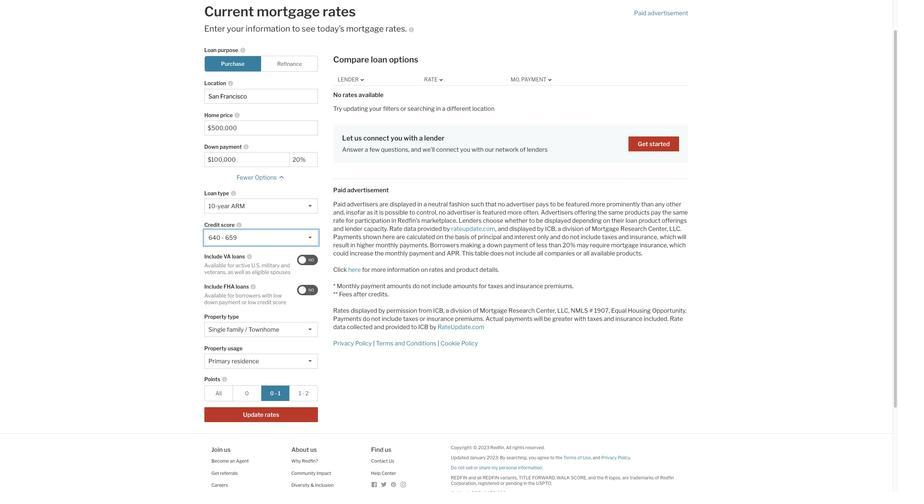 Task type: locate. For each thing, give the bounding box(es) containing it.
property type element
[[204, 310, 314, 323]]

2 vertical spatial mortgage
[[611, 242, 638, 249]]

1 vertical spatial score
[[273, 299, 286, 306]]

purchase
[[221, 61, 245, 67]]

1 0 from the left
[[245, 391, 249, 397]]

1 property from the top
[[204, 314, 227, 320]]

provided inside the paid advertisers are displayed in a neutral fashion such that no advertiser pays to be featured more prominently than any other and, insofar as it is possible to control, no advertiser is featured more often. advertisers offering the same products pay the same rate for participation in redfin's marketplace. lenders choose whether to be displayed depending on their loan product offerings and lender capacity. rate data provided by
[[417, 226, 442, 233]]

1 horizontal spatial available
[[591, 250, 615, 257]]

option group containing all
[[204, 386, 318, 402]]

0 horizontal spatial product
[[456, 267, 478, 274]]

veterans,
[[204, 269, 227, 275]]

information down payments.
[[387, 267, 420, 274]]

premiums.
[[544, 283, 574, 290], [455, 316, 484, 323]]

0 horizontal spatial down payment text field
[[208, 156, 286, 164]]

1 - 2
[[299, 391, 309, 397]]

of up rateupdate.com link
[[473, 308, 479, 315]]

or down the "may"
[[576, 250, 582, 257]]

property
[[204, 314, 227, 320], [204, 346, 227, 352]]

for inside * monthly payment amounts do not include amounts for taxes and insurance premiums. ** fees after credits.
[[479, 283, 487, 290]]

product down pay
[[639, 218, 661, 225]]

include for include fha loans
[[204, 284, 222, 290]]

1 horizontal spatial information
[[387, 267, 420, 274]]

data
[[404, 226, 416, 233], [333, 324, 346, 331]]

|
[[373, 340, 375, 347], [438, 340, 439, 347]]

division
[[562, 226, 584, 233], [450, 308, 472, 315]]

- inside option
[[302, 391, 304, 397]]

research up payments in the bottom of the page
[[509, 308, 535, 315]]

0 horizontal spatial lender
[[345, 226, 363, 233]]

2 option group from the top
[[204, 386, 318, 402]]

0 vertical spatial payments
[[333, 234, 362, 241]]

usage
[[228, 346, 243, 352]]

1 1 from the left
[[278, 391, 281, 397]]

0 vertical spatial get
[[638, 141, 648, 148]]

research down products
[[621, 226, 647, 233]]

in
[[436, 105, 441, 112], [417, 201, 422, 208], [391, 218, 396, 225], [350, 242, 355, 249], [524, 481, 527, 487]]

research inside the rates displayed by permission from icb, a division of mortgage research center, llc, nmls # 1907, equal housing opportunity. payments do not include taxes or insurance premiums. actual payments will be greater with taxes and insurance included. rate data collected and provided to icb by
[[509, 308, 535, 315]]

searching
[[408, 105, 435, 112]]

1 horizontal spatial provided
[[417, 226, 442, 233]]

borrowers
[[430, 242, 459, 249]]

not right does
[[505, 250, 515, 257]]

0 vertical spatial privacy policy link
[[333, 340, 372, 347]]

1 horizontal spatial division
[[562, 226, 584, 233]]

available inside available for borrowers with low down payment or low credit score
[[204, 293, 226, 299]]

0 horizontal spatial redfin
[[451, 476, 467, 481]]

.
[[630, 455, 631, 461], [542, 466, 543, 471]]

loan left options
[[371, 55, 387, 65]]

1 vertical spatial do
[[413, 283, 420, 290]]

1 vertical spatial loans
[[236, 284, 249, 290]]

0 horizontal spatial will
[[534, 316, 543, 323]]

division down 'depending'
[[562, 226, 584, 233]]

for down fha on the bottom of the page
[[227, 293, 234, 299]]

1 horizontal spatial privacy
[[601, 455, 617, 461]]

property usage element
[[204, 341, 314, 354]]

1 horizontal spatial paid advertisement
[[634, 9, 688, 17]]

share
[[479, 466, 491, 471]]

property for single family / townhome
[[204, 314, 227, 320]]

such
[[471, 201, 484, 208]]

terms and conditions link
[[376, 340, 436, 347]]

connect
[[363, 134, 389, 142], [436, 146, 459, 153]]

. down agree
[[542, 466, 543, 471]]

on inside , and displayed by icb, a division of mortgage research center, llc. payments shown here are calculated on the basis of principal and interest only and do not include taxes and insurance, which will result in higher monthly payments. borrowers making a down payment of less than 20% may require mortgage insurance, which could increase the monthly payment and apr. this table does not include all companies or all available products.
[[436, 234, 443, 241]]

type for family
[[228, 314, 239, 320]]

possible
[[385, 209, 408, 216]]

0 vertical spatial center,
[[648, 226, 668, 233]]

try updating your filters or searching in a different location
[[333, 105, 495, 112]]

less
[[536, 242, 547, 249]]

taxes down the permission
[[403, 316, 418, 323]]

rate button
[[424, 76, 444, 83]]

1 vertical spatial privacy policy link
[[601, 455, 630, 461]]

more down 'increase'
[[371, 267, 386, 274]]

0 inside radio
[[245, 391, 249, 397]]

20%
[[563, 242, 576, 249]]

all
[[537, 250, 543, 257], [583, 250, 589, 257], [477, 476, 482, 481]]

lenders
[[459, 218, 482, 225]]

1 horizontal spatial than
[[641, 201, 654, 208]]

2 | from the left
[[438, 340, 439, 347]]

0 horizontal spatial provided
[[385, 324, 410, 331]]

the up borrowers
[[445, 234, 454, 241]]

2 amounts from the left
[[453, 283, 477, 290]]

0 vertical spatial mortgage
[[592, 226, 619, 233]]

your
[[227, 24, 244, 34], [369, 105, 382, 112]]

with down nmls
[[574, 316, 586, 323]]

2 payments from the top
[[333, 316, 362, 323]]

as left well
[[228, 269, 233, 275]]

and left the conditions on the left of page
[[395, 340, 405, 347]]

0 horizontal spatial terms
[[376, 340, 393, 347]]

- left 659
[[222, 235, 224, 242]]

us up redfin?
[[310, 447, 317, 454]]

0 horizontal spatial privacy
[[333, 340, 354, 347]]

property inside "property usage" element
[[204, 346, 227, 352]]

2 horizontal spatial on
[[603, 218, 610, 225]]

greater
[[552, 316, 573, 323]]

your left "filters"
[[369, 105, 382, 112]]

fashion
[[449, 201, 470, 208]]

redfin down do
[[451, 476, 467, 481]]

,
[[495, 226, 497, 233], [591, 455, 592, 461]]

0 vertical spatial insurance,
[[630, 234, 658, 241]]

1 vertical spatial advertisement
[[347, 187, 389, 194]]

option group for points
[[204, 386, 318, 402]]

payment right down
[[220, 144, 242, 150]]

0 horizontal spatial featured
[[482, 209, 506, 216]]

0 vertical spatial ,
[[495, 226, 497, 233]]

and inside available for active u.s. military and veterans, as well as eligible spouses
[[281, 263, 290, 269]]

agree
[[537, 455, 549, 461]]

data inside the rates displayed by permission from icb, a division of mortgage research center, llc, nmls # 1907, equal housing opportunity. payments do not include taxes or insurance premiums. actual payments will be greater with taxes and insurance included. rate data collected and provided to icb by
[[333, 324, 346, 331]]

information up title on the bottom right
[[518, 466, 542, 471]]

and up spouses
[[281, 263, 290, 269]]

all down the "may"
[[583, 250, 589, 257]]

0 vertical spatial on
[[603, 218, 610, 225]]

1 inside option
[[299, 391, 301, 397]]

2023
[[478, 445, 489, 451]]

0 vertical spatial here
[[382, 234, 395, 241]]

rate inside the rates displayed by permission from icb, a division of mortgage research center, llc, nmls # 1907, equal housing opportunity. payments do not include taxes or insurance premiums. actual payments will be greater with taxes and insurance included. rate data collected and provided to icb by
[[670, 316, 683, 323]]

0 vertical spatial than
[[641, 201, 654, 208]]

paid
[[634, 9, 646, 17], [333, 187, 346, 194], [333, 201, 346, 208]]

a up control,
[[424, 201, 427, 208]]

a inside the paid advertisers are displayed in a neutral fashion such that no advertiser pays to be featured more prominently than any other and, insofar as it is possible to control, no advertiser is featured more often. advertisers offering the same products pay the same rate for participation in redfin's marketplace. lenders choose whether to be displayed depending on their loan product offerings and lender capacity. rate data provided by
[[424, 201, 427, 208]]

no
[[333, 91, 341, 98]]

1 vertical spatial ,
[[591, 455, 592, 461]]

all down the points
[[216, 391, 222, 397]]

All radio
[[204, 386, 233, 402]]

0 vertical spatial icb,
[[545, 226, 557, 233]]

0 horizontal spatial down
[[204, 299, 218, 306]]

and inside the paid advertisers are displayed in a neutral fashion such that no advertiser pays to be featured more prominently than any other and, insofar as it is possible to control, no advertiser is featured more often. advertisers offering the same products pay the same rate for participation in redfin's marketplace. lenders choose whether to be displayed depending on their loan product offerings and lender capacity. rate data provided by
[[333, 226, 344, 233]]

2 loan from the top
[[204, 190, 217, 197]]

by inside , and displayed by icb, a division of mortgage research center, llc. payments shown here are calculated on the basis of principal and interest only and do not include taxes and insurance, which will result in higher monthly payments. borrowers making a down payment of less than 20% may require mortgage insurance, which could increase the monthly payment and apr. this table does not include all companies or all available products.
[[537, 226, 544, 233]]

0 horizontal spatial icb,
[[433, 308, 445, 315]]

do up 20% at right
[[562, 234, 569, 241]]

0 horizontal spatial you
[[391, 134, 402, 142]]

mortgage left rates.
[[346, 24, 384, 34]]

a inside the rates displayed by permission from icb, a division of mortgage research center, llc, nmls # 1907, equal housing opportunity. payments do not include taxes or insurance premiums. actual payments will be greater with taxes and insurance included. rate data collected and provided to icb by
[[446, 308, 449, 315]]

nmls
[[571, 308, 588, 315]]

research inside , and displayed by icb, a division of mortgage research center, llc. payments shown here are calculated on the basis of principal and interest only and do not include taxes and insurance, which will result in higher monthly payments. borrowers making a down payment of less than 20% may require mortgage insurance, which could increase the monthly payment and apr. this table does not include all companies or all available products.
[[621, 226, 647, 233]]

get up careers button
[[212, 471, 219, 477]]

Purchase radio
[[204, 56, 261, 72]]

1 | from the left
[[373, 340, 375, 347]]

of left less
[[529, 242, 535, 249]]

0 for 0
[[245, 391, 249, 397]]

answer
[[342, 146, 364, 153]]

community
[[291, 471, 316, 477]]

down payment text field up fewer
[[208, 156, 286, 164]]

0 vertical spatial provided
[[417, 226, 442, 233]]

get inside button
[[638, 141, 648, 148]]

0 vertical spatial monthly
[[376, 242, 398, 249]]

1 vertical spatial get
[[212, 471, 219, 477]]

with up the credit
[[262, 293, 272, 299]]

1 horizontal spatial terms
[[563, 455, 576, 461]]

premiums. inside the rates displayed by permission from icb, a division of mortgage research center, llc, nmls # 1907, equal housing opportunity. payments do not include taxes or insurance premiums. actual payments will be greater with taxes and insurance included. rate data collected and provided to icb by
[[455, 316, 484, 323]]

advertiser
[[506, 201, 535, 208], [447, 209, 475, 216]]

advertisement
[[648, 9, 688, 17], [347, 187, 389, 194]]

redfin
[[451, 476, 467, 481], [483, 476, 499, 481]]

include
[[204, 254, 222, 260], [204, 284, 222, 290]]

center, left llc, on the bottom right of the page
[[536, 308, 556, 315]]

0 horizontal spatial .
[[542, 466, 543, 471]]

than inside , and displayed by icb, a division of mortgage research center, llc. payments shown here are calculated on the basis of principal and interest only and do not include taxes and insurance, which will result in higher monthly payments. borrowers making a down payment of less than 20% may require mortgage insurance, which could increase the monthly payment and apr. this table does not include all companies or all available products.
[[549, 242, 561, 249]]

of down 'depending'
[[585, 226, 591, 233]]

or inside the rates displayed by permission from icb, a division of mortgage research center, llc, nmls # 1907, equal housing opportunity. payments do not include taxes or insurance premiums. actual payments will be greater with taxes and insurance included. rate data collected and provided to icb by
[[420, 316, 425, 323]]

in inside redfin and all redfin variants, title forward, walk score, and the r logos, are trademarks of redfin corporation, registered or pending in the uspto.
[[524, 481, 527, 487]]

Down payment text field
[[208, 156, 286, 164], [293, 156, 314, 164]]

no right the that
[[498, 201, 505, 208]]

to inside the rates displayed by permission from icb, a division of mortgage research center, llc, nmls # 1907, equal housing opportunity. payments do not include taxes or insurance premiums. actual payments will be greater with taxes and insurance included. rate data collected and provided to icb by
[[411, 324, 417, 331]]

any
[[655, 201, 665, 208]]

will right payments in the bottom of the page
[[534, 316, 543, 323]]

see
[[302, 24, 315, 34]]

title
[[519, 476, 531, 481]]

1 vertical spatial type
[[228, 314, 239, 320]]

0 horizontal spatial same
[[608, 209, 624, 216]]

insurance down equal in the bottom right of the page
[[615, 316, 643, 323]]

policy
[[355, 340, 372, 347], [461, 340, 478, 347], [618, 455, 630, 461]]

1 vertical spatial option group
[[204, 386, 318, 402]]

us right 'find'
[[385, 447, 391, 454]]

- inside option
[[275, 391, 277, 397]]

mortgage
[[592, 226, 619, 233], [480, 308, 507, 315]]

0 vertical spatial will
[[677, 234, 686, 241]]

0 horizontal spatial than
[[549, 242, 561, 249]]

1 - 2 radio
[[289, 386, 318, 402]]

1 horizontal spatial mortgage
[[592, 226, 619, 233]]

0 - 1 radio
[[261, 386, 290, 402]]

with
[[404, 134, 418, 142], [472, 146, 484, 153], [262, 293, 272, 299], [574, 316, 586, 323]]

available down include fha loans
[[204, 293, 226, 299]]

property up single
[[204, 314, 227, 320]]

option group containing purchase
[[204, 56, 318, 72]]

1 horizontal spatial down payment text field
[[293, 156, 314, 164]]

include left va
[[204, 254, 222, 260]]

property inside the property type 'element'
[[204, 314, 227, 320]]

amounts down 'this'
[[453, 283, 477, 290]]

corporation,
[[451, 481, 477, 487]]

1 horizontal spatial privacy policy link
[[601, 455, 630, 461]]

a up rateupdate.com
[[446, 308, 449, 315]]

1 vertical spatial paid advertisement
[[333, 187, 389, 194]]

0 horizontal spatial more
[[371, 267, 386, 274]]

walk
[[557, 476, 570, 481]]

0 inside option
[[270, 391, 274, 397]]

0 vertical spatial paid
[[634, 9, 646, 17]]

division up rateupdate.com link
[[450, 308, 472, 315]]

try
[[333, 105, 342, 112]]

get for get referrals
[[212, 471, 219, 477]]

mortgage
[[257, 3, 320, 20], [346, 24, 384, 34], [611, 242, 638, 249]]

rate inside the paid advertisers are displayed in a neutral fashion such that no advertiser pays to be featured more prominently than any other and, insofar as it is possible to control, no advertiser is featured more often. advertisers offering the same products pay the same rate for participation in redfin's marketplace. lenders choose whether to be displayed depending on their loan product offerings and lender capacity. rate data provided by
[[389, 226, 402, 233]]

provided inside the rates displayed by permission from icb, a division of mortgage research center, llc, nmls # 1907, equal housing opportunity. payments do not include taxes or insurance premiums. actual payments will be greater with taxes and insurance included. rate data collected and provided to icb by
[[385, 324, 410, 331]]

1 is from the left
[[379, 209, 384, 216]]

payment
[[220, 144, 242, 150], [504, 242, 528, 249], [409, 250, 434, 257], [361, 283, 386, 290], [219, 299, 240, 306]]

than
[[641, 201, 654, 208], [549, 242, 561, 249]]

inclusion
[[315, 483, 334, 489]]

or inside , and displayed by icb, a division of mortgage research center, llc. payments shown here are calculated on the basis of principal and interest only and do not include taxes and insurance, which will result in higher monthly payments. borrowers making a down payment of less than 20% may require mortgage insurance, which could increase the monthly payment and apr. this table does not include all companies or all available products.
[[576, 250, 582, 257]]

lender inside the paid advertisers are displayed in a neutral fashion such that no advertiser pays to be featured more prominently than any other and, insofar as it is possible to control, no advertiser is featured more often. advertisers offering the same products pay the same rate for participation in redfin's marketplace. lenders choose whether to be displayed depending on their loan product offerings and lender capacity. rate data provided by
[[345, 226, 363, 233]]

and down rate at top left
[[333, 226, 344, 233]]

option group up update rates button
[[204, 386, 318, 402]]

or right "filters"
[[400, 105, 406, 112]]

all inside the all option
[[216, 391, 222, 397]]

1 horizontal spatial product
[[639, 218, 661, 225]]

0 horizontal spatial premiums.
[[455, 316, 484, 323]]

1 horizontal spatial ,
[[591, 455, 592, 461]]

than up companies
[[549, 242, 561, 249]]

payments inside , and displayed by icb, a division of mortgage research center, llc. payments shown here are calculated on the basis of principal and interest only and do not include taxes and insurance, which will result in higher monthly payments. borrowers making a down payment of less than 20% may require mortgage insurance, which could increase the monthly payment and apr. this table does not include all companies or all available products.
[[333, 234, 362, 241]]

get left started
[[638, 141, 648, 148]]

only
[[537, 234, 549, 241]]

1 available from the top
[[204, 263, 226, 269]]

for inside available for borrowers with low down payment or low credit score
[[227, 293, 234, 299]]

1 vertical spatial paid
[[333, 187, 346, 194]]

2 redfin from the left
[[483, 476, 499, 481]]

2 include from the top
[[204, 284, 222, 290]]

why redfin? button
[[291, 459, 318, 464]]

arm
[[231, 203, 245, 210]]

mortgage inside , and displayed by icb, a division of mortgage research center, llc. payments shown here are calculated on the basis of principal and interest only and do not include taxes and insurance, which will result in higher monthly payments. borrowers making a down payment of less than 20% may require mortgage insurance, which could increase the monthly payment and apr. this table does not include all companies or all available products.
[[611, 242, 638, 249]]

agent
[[236, 459, 249, 464]]

1 horizontal spatial |
[[438, 340, 439, 347]]

rate
[[424, 76, 438, 83], [389, 226, 402, 233], [670, 316, 683, 323]]

mortgage down the their
[[592, 226, 619, 233]]

policy down collected
[[355, 340, 372, 347]]

1 vertical spatial advertiser
[[447, 209, 475, 216]]

redfin twitter image
[[381, 482, 387, 488]]

on left the their
[[603, 218, 610, 225]]

here down capacity.
[[382, 234, 395, 241]]

2 vertical spatial on
[[421, 267, 428, 274]]

1 loan from the top
[[204, 47, 217, 53]]

equal
[[611, 308, 627, 315]]

this
[[462, 250, 474, 257]]

low
[[273, 293, 282, 299], [248, 299, 256, 306]]

, inside , and displayed by icb, a division of mortgage research center, llc. payments shown here are calculated on the basis of principal and interest only and do not include taxes and insurance, which will result in higher monthly payments. borrowers making a down payment of less than 20% may require mortgage insurance, which could increase the monthly payment and apr. this table does not include all companies or all available products.
[[495, 226, 497, 233]]

us right join
[[224, 447, 231, 454]]

privacy policy link up "logos,"
[[601, 455, 630, 461]]

payment up credits.
[[361, 283, 386, 290]]

0 horizontal spatial loan
[[371, 55, 387, 65]]

will
[[677, 234, 686, 241], [534, 316, 543, 323]]

loans for include va loans
[[232, 254, 245, 260]]

all down less
[[537, 250, 543, 257]]

it
[[374, 209, 378, 216]]

1 horizontal spatial amounts
[[453, 283, 477, 290]]

may
[[577, 242, 589, 249]]

payments up result
[[333, 234, 362, 241]]

you up questions,
[[391, 134, 402, 142]]

0 vertical spatial property
[[204, 314, 227, 320]]

monthly down shown
[[376, 242, 398, 249]]

1 left 1 - 2 option
[[278, 391, 281, 397]]

2 property from the top
[[204, 346, 227, 352]]

mortgage up actual
[[480, 308, 507, 315]]

0 vertical spatial option group
[[204, 56, 318, 72]]

do inside , and displayed by icb, a division of mortgage research center, llc. payments shown here are calculated on the basis of principal and interest only and do not include taxes and insurance, which will result in higher monthly payments. borrowers making a down payment of less than 20% may require mortgage insurance, which could increase the monthly payment and apr. this table does not include all companies or all available products.
[[562, 234, 569, 241]]

are
[[379, 201, 388, 208], [396, 234, 405, 241], [622, 476, 629, 481]]

mortgage up products.
[[611, 242, 638, 249]]

impact
[[317, 471, 331, 477]]

down up does
[[487, 242, 502, 249]]

will inside the rates displayed by permission from icb, a division of mortgage research center, llc, nmls # 1907, equal housing opportunity. payments do not include taxes or insurance premiums. actual payments will be greater with taxes and insurance included. rate data collected and provided to icb by
[[534, 316, 543, 323]]

policy up "logos,"
[[618, 455, 630, 461]]

by down marketplace.
[[443, 226, 450, 233]]

premiums. inside * monthly payment amounts do not include amounts for taxes and insurance premiums. ** fees after credits.
[[544, 283, 574, 290]]

redfin.
[[490, 445, 505, 451]]

include down veterans,
[[204, 284, 222, 290]]

here inside , and displayed by icb, a division of mortgage research center, llc. payments shown here are calculated on the basis of principal and interest only and do not include taxes and insurance, which will result in higher monthly payments. borrowers making a down payment of less than 20% may require mortgage insurance, which could increase the monthly payment and apr. this table does not include all companies or all available products.
[[382, 234, 395, 241]]

become an agent
[[212, 459, 249, 464]]

property for primary residence
[[204, 346, 227, 352]]

icb, inside the rates displayed by permission from icb, a division of mortgage research center, llc, nmls # 1907, equal housing opportunity. payments do not include taxes or insurance premiums. actual payments will be greater with taxes and insurance included. rate data collected and provided to icb by
[[433, 308, 445, 315]]

rates right the no
[[343, 91, 357, 98]]

contact
[[371, 459, 388, 464]]

answer a few questions, and we'll connect you with our network of lenders
[[342, 146, 548, 153]]

taxes inside , and displayed by icb, a division of mortgage research center, llc. payments shown here are calculated on the basis of principal and interest only and do not include taxes and insurance, which will result in higher monthly payments. borrowers making a down payment of less than 20% may require mortgage insurance, which could increase the monthly payment and apr. this table does not include all companies or all available products.
[[602, 234, 617, 241]]

displayed down advertisers
[[544, 218, 571, 225]]

1 vertical spatial insurance,
[[640, 242, 668, 249]]

rates right update
[[265, 412, 279, 419]]

privacy policy link down collected
[[333, 340, 372, 347]]

payment down the interest
[[504, 242, 528, 249]]

1 option group from the top
[[204, 56, 318, 72]]

loan type
[[204, 190, 229, 197]]

or down borrowers
[[242, 299, 247, 306]]

and up the rates displayed by permission from icb, a division of mortgage research center, llc, nmls # 1907, equal housing opportunity. payments do not include taxes or insurance premiums. actual payments will be greater with taxes and insurance included. rate data collected and provided to icb by
[[504, 283, 515, 290]]

1 vertical spatial information
[[387, 267, 420, 274]]

are right "logos,"
[[622, 476, 629, 481]]

0 vertical spatial available
[[204, 263, 226, 269]]

will inside , and displayed by icb, a division of mortgage research center, llc. payments shown here are calculated on the basis of principal and interest only and do not include taxes and insurance, which will result in higher monthly payments. borrowers making a down payment of less than 20% may require mortgage insurance, which could increase the monthly payment and apr. this table does not include all companies or all available products.
[[677, 234, 686, 241]]

center, inside , and displayed by icb, a division of mortgage research center, llc. payments shown here are calculated on the basis of principal and interest only and do not include taxes and insurance, which will result in higher monthly payments. borrowers making a down payment of less than 20% may require mortgage insurance, which could increase the monthly payment and apr. this table does not include all companies or all available products.
[[648, 226, 668, 233]]

get for get started
[[638, 141, 648, 148]]

©
[[473, 445, 477, 451]]

loan
[[371, 55, 387, 65], [626, 218, 637, 225]]

more up the offering
[[591, 201, 605, 208]]

1 vertical spatial rate
[[389, 226, 402, 233]]

2 1 from the left
[[299, 391, 301, 397]]

paid advertisers are displayed in a neutral fashion such that no advertiser pays to be featured more prominently than any other and, insofar as it is possible to control, no advertiser is featured more often. advertisers offering the same products pay the same rate for participation in redfin's marketplace. lenders choose whether to be displayed depending on their loan product offerings and lender capacity. rate data provided by
[[333, 201, 688, 233]]

Home price text field
[[208, 125, 315, 132]]

0 vertical spatial division
[[562, 226, 584, 233]]

1 vertical spatial than
[[549, 242, 561, 249]]

0 horizontal spatial amounts
[[387, 283, 411, 290]]

2 available from the top
[[204, 293, 226, 299]]

2 vertical spatial are
[[622, 476, 629, 481]]

monthly down payments.
[[385, 250, 408, 257]]

type inside 'element'
[[228, 314, 239, 320]]

choose
[[483, 218, 503, 225]]

0 horizontal spatial ,
[[495, 226, 497, 233]]

included.
[[644, 316, 669, 323]]

available inside available for active u.s. military and veterans, as well as eligible spouses
[[204, 263, 226, 269]]

all inside redfin and all redfin variants, title forward, walk score, and the r logos, are trademarks of redfin corporation, registered or pending in the uspto.
[[477, 476, 482, 481]]

to down often.
[[529, 218, 535, 225]]

product inside the paid advertisers are displayed in a neutral fashion such that no advertiser pays to be featured more prominently than any other and, insofar as it is possible to control, no advertiser is featured more often. advertisers offering the same products pay the same rate for participation in redfin's marketplace. lenders choose whether to be displayed depending on their loan product offerings and lender capacity. rate data provided by
[[639, 218, 661, 225]]

0 vertical spatial advertiser
[[506, 201, 535, 208]]

their
[[611, 218, 624, 225]]

whether
[[505, 218, 528, 225]]

1 amounts from the left
[[387, 283, 411, 290]]

is down "such"
[[477, 209, 481, 216]]

center, inside the rates displayed by permission from icb, a division of mortgage research center, llc, nmls # 1907, equal housing opportunity. payments do not include taxes or insurance premiums. actual payments will be greater with taxes and insurance included. rate data collected and provided to icb by
[[536, 308, 556, 315]]

0 vertical spatial lender
[[424, 134, 445, 142]]

by inside the paid advertisers are displayed in a neutral fashion such that no advertiser pays to be featured more prominently than any other and, insofar as it is possible to control, no advertiser is featured more often. advertisers offering the same products pay the same rate for participation in redfin's marketplace. lenders choose whether to be displayed depending on their loan product offerings and lender capacity. rate data provided by
[[443, 226, 450, 233]]

| left cookie
[[438, 340, 439, 347]]

0 horizontal spatial mortgage
[[480, 308, 507, 315]]

1 vertical spatial research
[[509, 308, 535, 315]]

low down spouses
[[273, 293, 282, 299]]

data down redfin's
[[404, 226, 416, 233]]

be inside the rates displayed by permission from icb, a division of mortgage research center, llc, nmls # 1907, equal housing opportunity. payments do not include taxes or insurance premiums. actual payments will be greater with taxes and insurance included. rate data collected and provided to icb by
[[544, 316, 551, 323]]

are up payments.
[[396, 234, 405, 241]]

type up "year"
[[218, 190, 229, 197]]

as down active
[[245, 269, 251, 275]]

option group
[[204, 56, 318, 72], [204, 386, 318, 402]]

include for include va loans
[[204, 254, 222, 260]]

location
[[472, 105, 495, 112]]

to left see
[[292, 24, 300, 34]]

in inside , and displayed by icb, a division of mortgage research center, llc. payments shown here are calculated on the basis of principal and interest only and do not include taxes and insurance, which will result in higher monthly payments. borrowers making a down payment of less than 20% may require mortgage insurance, which could increase the monthly payment and apr. this table does not include all companies or all available products.
[[350, 242, 355, 249]]

**
[[333, 291, 338, 298]]

0 horizontal spatial division
[[450, 308, 472, 315]]

0 vertical spatial data
[[404, 226, 416, 233]]

are inside , and displayed by icb, a division of mortgage research center, llc. payments shown here are calculated on the basis of principal and interest only and do not include taxes and insurance, which will result in higher monthly payments. borrowers making a down payment of less than 20% may require mortgage insurance, which could increase the monthly payment and apr. this table does not include all companies or all available products.
[[396, 234, 405, 241]]

no rates available
[[333, 91, 384, 98]]

you
[[391, 134, 402, 142], [460, 146, 470, 153], [529, 455, 536, 461]]

mortgage up enter your information to see today's mortgage rates.
[[257, 3, 320, 20]]

are inside redfin and all redfin variants, title forward, walk score, and the r logos, are trademarks of redfin corporation, registered or pending in the uspto.
[[622, 476, 629, 481]]

0 vertical spatial down
[[487, 242, 502, 249]]

payment inside available for borrowers with low down payment or low credit score
[[219, 299, 240, 306]]

0 for 0 - 1
[[270, 391, 274, 397]]

become an agent button
[[212, 459, 249, 464]]

us
[[354, 134, 362, 142], [224, 447, 231, 454], [310, 447, 317, 454], [385, 447, 391, 454]]

us for about
[[310, 447, 317, 454]]

us for join
[[224, 447, 231, 454]]

0 horizontal spatial no
[[439, 209, 446, 216]]

0 vertical spatial advertisement
[[648, 9, 688, 17]]

your down current
[[227, 24, 244, 34]]

on up borrowers
[[436, 234, 443, 241]]

2 horizontal spatial all
[[583, 250, 589, 257]]

more
[[591, 201, 605, 208], [507, 209, 522, 216], [371, 267, 386, 274]]

payments inside the rates displayed by permission from icb, a division of mortgage research center, llc, nmls # 1907, equal housing opportunity. payments do not include taxes or insurance premiums. actual payments will be greater with taxes and insurance included. rate data collected and provided to icb by
[[333, 316, 362, 323]]

referrals
[[220, 471, 238, 477]]

1 payments from the top
[[333, 234, 362, 241]]

premiums. up llc, on the bottom right of the page
[[544, 283, 574, 290]]

2 0 from the left
[[270, 391, 274, 397]]

1 vertical spatial product
[[456, 267, 478, 274]]

redfin and all redfin variants, title forward, walk score, and the r logos, are trademarks of redfin corporation, registered or pending in the uspto.
[[451, 476, 674, 487]]

2 same from the left
[[673, 209, 688, 216]]

1 include from the top
[[204, 254, 222, 260]]

1 vertical spatial connect
[[436, 146, 459, 153]]

rates inside button
[[265, 412, 279, 419]]

1 horizontal spatial be
[[544, 316, 551, 323]]



Task type: describe. For each thing, give the bounding box(es) containing it.
include inside * monthly payment amounts do not include amounts for taxes and insurance premiums. ** fees after credits.
[[432, 283, 452, 290]]

location
[[204, 80, 226, 86]]

loan inside the paid advertisers are displayed in a neutral fashion such that no advertiser pays to be featured more prominently than any other and, insofar as it is possible to control, no advertiser is featured more often. advertisers offering the same products pay the same rate for participation in redfin's marketplace. lenders choose whether to be displayed depending on their loan product offerings and lender capacity. rate data provided by
[[626, 218, 637, 225]]

redfin
[[660, 476, 674, 481]]

year
[[218, 203, 230, 210]]

a up the table
[[482, 242, 486, 249]]

include inside the rates displayed by permission from icb, a division of mortgage research center, llc, nmls # 1907, equal housing opportunity. payments do not include taxes or insurance premiums. actual payments will be greater with taxes and insurance included. rate data collected and provided to icb by
[[382, 316, 402, 323]]

in down possible
[[391, 218, 396, 225]]

join
[[212, 447, 223, 454]]

credit
[[257, 299, 272, 306]]

family
[[227, 327, 244, 334]]

division inside the rates displayed by permission from icb, a division of mortgage research center, llc, nmls # 1907, equal housing opportunity. payments do not include taxes or insurance premiums. actual payments will be greater with taxes and insurance included. rate data collected and provided to icb by
[[450, 308, 472, 315]]

1 horizontal spatial low
[[273, 293, 282, 299]]

payment inside * monthly payment amounts do not include amounts for taxes and insurance premiums. ** fees after credits.
[[361, 283, 386, 290]]

or right the sell
[[474, 466, 478, 471]]

0 vertical spatial your
[[227, 24, 244, 34]]

products
[[625, 209, 650, 216]]

available for veterans,
[[204, 263, 226, 269]]

0 horizontal spatial paid advertisement
[[333, 187, 389, 194]]

1 vertical spatial terms
[[563, 455, 576, 461]]

r
[[605, 476, 608, 481]]

in right searching
[[436, 105, 441, 112]]

not inside the rates displayed by permission from icb, a division of mortgage research center, llc, nmls # 1907, equal housing opportunity. payments do not include taxes or insurance premiums. actual payments will be greater with taxes and insurance included. rate data collected and provided to icb by
[[371, 316, 381, 323]]

primary
[[208, 358, 230, 365]]

0 horizontal spatial advertiser
[[447, 209, 475, 216]]

are inside the paid advertisers are displayed in a neutral fashion such that no advertiser pays to be featured more prominently than any other and, insofar as it is possible to control, no advertiser is featured more often. advertisers offering the same products pay the same rate for participation in redfin's marketplace. lenders choose whether to be displayed depending on their loan product offerings and lender capacity. rate data provided by
[[379, 201, 388, 208]]

with up questions,
[[404, 134, 418, 142]]

State, City, County, ZIP search field
[[204, 89, 318, 104]]

2 horizontal spatial be
[[557, 201, 564, 208]]

and down choose
[[498, 226, 508, 233]]

and down 1907, at the right of the page
[[604, 316, 614, 323]]

0 horizontal spatial here
[[348, 267, 361, 274]]

down inside , and displayed by icb, a division of mortgage research center, llc. payments shown here are calculated on the basis of principal and interest only and do not include taxes and insurance, which will result in higher monthly payments. borrowers making a down payment of less than 20% may require mortgage insurance, which could increase the monthly payment and apr. this table does not include all companies or all available products.
[[487, 242, 502, 249]]

the left uspto.
[[528, 481, 535, 487]]

offering
[[574, 209, 597, 216]]

credit
[[204, 222, 220, 228]]

options
[[389, 55, 418, 65]]

us for find
[[385, 447, 391, 454]]

find
[[371, 447, 383, 454]]

rates
[[333, 308, 349, 315]]

to up advertisers
[[550, 201, 556, 208]]

result
[[333, 242, 349, 249]]

fha
[[224, 284, 235, 290]]

1 vertical spatial more
[[507, 209, 522, 216]]

- for 2
[[302, 391, 304, 397]]

interest
[[514, 234, 536, 241]]

10-
[[208, 203, 218, 210]]

option group for loan purpose
[[204, 56, 318, 72]]

why redfin?
[[291, 459, 318, 464]]

fewer options
[[237, 174, 277, 181]]

1 horizontal spatial advertiser
[[506, 201, 535, 208]]

privacy policy | terms and conditions | cookie policy
[[333, 340, 478, 347]]

as inside the paid advertisers are displayed in a neutral fashion such that no advertiser pays to be featured more prominently than any other and, insofar as it is possible to control, no advertiser is featured more often. advertisers offering the same products pay the same rate for participation in redfin's marketplace. lenders choose whether to be displayed depending on their loan product offerings and lender capacity. rate data provided by
[[367, 209, 373, 216]]

0 horizontal spatial low
[[248, 299, 256, 306]]

refinance
[[277, 61, 302, 67]]

available inside , and displayed by icb, a division of mortgage research center, llc. payments shown here are calculated on the basis of principal and interest only and do not include taxes and insurance, which will result in higher monthly payments. borrowers making a down payment of less than 20% may require mortgage insurance, which could increase the monthly payment and apr. this table does not include all companies or all available products.
[[591, 250, 615, 257]]

the right agree
[[556, 455, 562, 461]]

and inside * monthly payment amounts do not include amounts for taxes and insurance premiums. ** fees after credits.
[[504, 283, 515, 290]]

and right use
[[593, 455, 600, 461]]

community impact button
[[291, 471, 331, 477]]

down payment element
[[289, 139, 314, 152]]

1 vertical spatial monthly
[[385, 250, 408, 257]]

0 vertical spatial information
[[246, 24, 290, 34]]

displayed up possible
[[390, 201, 416, 208]]

0 horizontal spatial advertisement
[[347, 187, 389, 194]]

2 is from the left
[[477, 209, 481, 216]]

than inside the paid advertisers are displayed in a neutral fashion such that no advertiser pays to be featured more prominently than any other and, insofar as it is possible to control, no advertiser is featured more often. advertisers offering the same products pay the same rate for participation in redfin's marketplace. lenders choose whether to be displayed depending on their loan product offerings and lender capacity. rate data provided by
[[641, 201, 654, 208]]

0 radio
[[233, 386, 261, 402]]

by down credits.
[[378, 308, 385, 315]]

2 down payment text field from the left
[[293, 156, 314, 164]]

1 horizontal spatial as
[[245, 269, 251, 275]]

purpose
[[218, 47, 238, 53]]

do inside * monthly payment amounts do not include amounts for taxes and insurance premiums. ** fees after credits.
[[413, 283, 420, 290]]

640
[[208, 235, 220, 242]]

2 horizontal spatial policy
[[618, 455, 630, 461]]

for inside available for active u.s. military and veterans, as well as eligible spouses
[[227, 263, 234, 269]]

redfin instagram image
[[400, 482, 406, 488]]

loans for include fha loans
[[236, 284, 249, 290]]

single
[[208, 327, 226, 334]]

1 vertical spatial privacy
[[601, 455, 617, 461]]

0 horizontal spatial privacy policy link
[[333, 340, 372, 347]]

0 horizontal spatial as
[[228, 269, 233, 275]]

score,
[[571, 476, 587, 481]]

1 vertical spatial which
[[669, 242, 686, 249]]

1 vertical spatial featured
[[482, 209, 506, 216]]

payment
[[521, 76, 547, 83]]

credits.
[[368, 291, 389, 298]]

llc.
[[669, 226, 682, 233]]

1 vertical spatial no
[[439, 209, 446, 216]]

and right score,
[[588, 476, 596, 481]]

increase
[[350, 250, 373, 257]]

the right the offering
[[598, 209, 607, 216]]

with inside the rates displayed by permission from icb, a division of mortgage research center, llc, nmls # 1907, equal housing opportunity. payments do not include taxes or insurance premiums. actual payments will be greater with taxes and insurance included. rate data collected and provided to icb by
[[574, 316, 586, 323]]

and right only
[[550, 234, 560, 241]]

2
[[305, 391, 309, 397]]

we'll
[[422, 146, 435, 153]]

0 horizontal spatial available
[[359, 91, 384, 98]]

rates up the today's at the left of the page
[[323, 3, 356, 20]]

help
[[371, 471, 381, 477]]

the down any
[[662, 209, 672, 216]]

to right agree
[[550, 455, 555, 461]]

1 down payment text field from the left
[[208, 156, 286, 164]]

active
[[236, 263, 250, 269]]

0 vertical spatial mortgage
[[257, 3, 320, 20]]

today's
[[317, 24, 344, 34]]

why
[[291, 459, 301, 464]]

not inside * monthly payment amounts do not include amounts for taxes and insurance premiums. ** fees after credits.
[[421, 283, 430, 290]]

our
[[485, 146, 494, 153]]

taxes inside * monthly payment amounts do not include amounts for taxes and insurance premiums. ** fees after credits.
[[488, 283, 503, 290]]

rights
[[512, 445, 524, 451]]

0 vertical spatial loan
[[371, 55, 387, 65]]

diversity
[[291, 483, 310, 489]]

property type
[[204, 314, 239, 320]]

paid inside the paid advertisers are displayed in a neutral fashion such that no advertiser pays to be featured more prominently than any other and, insofar as it is possible to control, no advertiser is featured more often. advertisers offering the same products pay the same rate for participation in redfin's marketplace. lenders choose whether to be displayed depending on their loan product offerings and lender capacity. rate data provided by
[[333, 201, 346, 208]]

january
[[470, 455, 486, 461]]

of inside the rates displayed by permission from icb, a division of mortgage research center, llc, nmls # 1907, equal housing opportunity. payments do not include taxes or insurance premiums. actual payments will be greater with taxes and insurance included. rate data collected and provided to icb by
[[473, 308, 479, 315]]

careers button
[[212, 483, 228, 489]]

a down advertisers
[[558, 226, 561, 233]]

1 horizontal spatial connect
[[436, 146, 459, 153]]

1 same from the left
[[608, 209, 624, 216]]

2 vertical spatial you
[[529, 455, 536, 461]]

trademarks
[[630, 476, 654, 481]]

monthly
[[337, 283, 360, 290]]

paid inside button
[[634, 9, 646, 17]]

and left the interest
[[503, 234, 513, 241]]

diversity & inclusion
[[291, 483, 334, 489]]

include down the interest
[[516, 250, 536, 257]]

0 horizontal spatial policy
[[355, 340, 372, 347]]

or inside redfin and all redfin variants, title forward, walk score, and the r logos, are trademarks of redfin corporation, registered or pending in the uspto.
[[500, 481, 505, 487]]

property usage
[[204, 346, 243, 352]]

and down borrowers
[[435, 250, 445, 257]]

for inside the paid advertisers are displayed in a neutral fashion such that no advertiser pays to be featured more prominently than any other and, insofar as it is possible to control, no advertiser is featured more often. advertisers offering the same products pay the same rate for participation in redfin's marketplace. lenders choose whether to be displayed depending on their loan product offerings and lender capacity. rate data provided by
[[346, 218, 354, 225]]

or inside available for borrowers with low down payment or low credit score
[[242, 299, 247, 306]]

compare loan options
[[333, 55, 418, 65]]

0 vertical spatial privacy
[[333, 340, 354, 347]]

not right do
[[458, 466, 465, 471]]

1 horizontal spatial policy
[[461, 340, 478, 347]]

the left the r
[[597, 476, 604, 481]]

not up 20% at right
[[570, 234, 579, 241]]

1 horizontal spatial mortgage
[[346, 24, 384, 34]]

- for 1
[[275, 391, 277, 397]]

0 vertical spatial no
[[498, 201, 505, 208]]

down inside available for borrowers with low down payment or low credit score
[[204, 299, 218, 306]]

conditions
[[406, 340, 436, 347]]

logos,
[[609, 476, 621, 481]]

prominently
[[607, 201, 640, 208]]

0 vertical spatial more
[[591, 201, 605, 208]]

2 vertical spatial more
[[371, 267, 386, 274]]

rate
[[333, 218, 345, 225]]

1 vertical spatial your
[[369, 105, 382, 112]]

rate inside button
[[424, 76, 438, 83]]

and right collected
[[374, 324, 384, 331]]

join us
[[212, 447, 231, 454]]

a left few
[[365, 146, 368, 153]]

redfin facebook image
[[371, 482, 377, 488]]

1 redfin from the left
[[451, 476, 467, 481]]

to up redfin's
[[409, 209, 415, 216]]

do inside the rates displayed by permission from icb, a division of mortgage research center, llc, nmls # 1907, equal housing opportunity. payments do not include taxes or insurance premiums. actual payments will be greater with taxes and insurance included. rate data collected and provided to icb by
[[363, 316, 370, 323]]

payment down payments.
[[409, 250, 434, 257]]

well
[[234, 269, 244, 275]]

on inside the paid advertisers are displayed in a neutral fashion such that no advertiser pays to be featured more prominently than any other and, insofar as it is possible to control, no advertiser is featured more often. advertisers offering the same products pay the same rate for participation in redfin's marketplace. lenders choose whether to be displayed depending on their loan product offerings and lender capacity. rate data provided by
[[603, 218, 610, 225]]

a up "we'll"
[[419, 134, 423, 142]]

1 vertical spatial be
[[536, 218, 543, 225]]

1 horizontal spatial all
[[506, 445, 511, 451]]

with inside available for borrowers with low down payment or low credit score
[[262, 293, 272, 299]]

1 inside option
[[278, 391, 281, 397]]

- for 659
[[222, 235, 224, 242]]

price
[[220, 112, 233, 118]]

in up control,
[[417, 201, 422, 208]]

and down apr.
[[445, 267, 455, 274]]

division inside , and displayed by icb, a division of mortgage research center, llc. payments shown here are calculated on the basis of principal and interest only and do not include taxes and insurance, which will result in higher monthly payments. borrowers making a down payment of less than 20% may require mortgage insurance, which could increase the monthly payment and apr. this table does not include all companies or all available products.
[[562, 226, 584, 233]]

that
[[485, 201, 497, 208]]

advertisers
[[541, 209, 573, 216]]

Refinance radio
[[261, 56, 318, 72]]

and up products.
[[619, 234, 629, 241]]

displayed inside , and displayed by icb, a division of mortgage research center, llc. payments shown here are calculated on the basis of principal and interest only and do not include taxes and insurance, which will result in higher monthly payments. borrowers making a down payment of less than 20% may require mortgage insurance, which could increase the monthly payment and apr. this table does not include all companies or all available products.
[[509, 226, 536, 233]]

do
[[451, 466, 457, 471]]

do not sell or share my personal information link
[[451, 466, 542, 471]]

of inside redfin and all redfin variants, title forward, walk score, and the r logos, are trademarks of redfin corporation, registered or pending in the uspto.
[[655, 476, 659, 481]]

lender button
[[338, 76, 365, 83]]

do not sell or share my personal information .
[[451, 466, 543, 471]]

shown
[[363, 234, 381, 241]]

my
[[492, 466, 498, 471]]

* monthly payment amounts do not include amounts for taxes and insurance premiums. ** fees after credits.
[[333, 283, 574, 298]]

updated
[[451, 455, 469, 461]]

0 horizontal spatial score
[[221, 222, 235, 228]]

after
[[353, 291, 367, 298]]

mortgage inside the rates displayed by permission from icb, a division of mortgage research center, llc, nmls # 1907, equal housing opportunity. payments do not include taxes or insurance premiums. actual payments will be greater with taxes and insurance included. rate data collected and provided to icb by
[[480, 308, 507, 315]]

mortgage inside , and displayed by icb, a division of mortgage research center, llc. payments shown here are calculated on the basis of principal and interest only and do not include taxes and insurance, which will result in higher monthly payments. borrowers making a down payment of less than 20% may require mortgage insurance, which could increase the monthly payment and apr. this table does not include all companies or all available products.
[[592, 226, 619, 233]]

uspto.
[[536, 481, 552, 487]]

2 horizontal spatial insurance
[[615, 316, 643, 323]]

0 horizontal spatial connect
[[363, 134, 389, 142]]

mo.
[[511, 76, 520, 83]]

an
[[230, 459, 235, 464]]

*
[[333, 283, 336, 290]]

different
[[447, 105, 471, 112]]

contact us button
[[371, 459, 394, 464]]

type for year
[[218, 190, 229, 197]]

questions,
[[381, 146, 410, 153]]

lenders
[[527, 146, 548, 153]]

principal
[[478, 234, 501, 241]]

of down rateupdate.com link
[[471, 234, 477, 241]]

icb, inside , and displayed by icb, a division of mortgage research center, llc. payments shown here are calculated on the basis of principal and interest only and do not include taxes and insurance, which will result in higher monthly payments. borrowers making a down payment of less than 20% may require mortgage insurance, which could increase the monthly payment and apr. this table does not include all companies or all available products.
[[545, 226, 557, 233]]

data inside the paid advertisers are displayed in a neutral fashion such that no advertiser pays to be featured more prominently than any other and, insofar as it is possible to control, no advertiser is featured more often. advertisers offering the same products pay the same rate for participation in redfin's marketplace. lenders choose whether to be displayed depending on their loan product offerings and lender capacity. rate data provided by
[[404, 226, 416, 233]]

advertisement inside button
[[648, 9, 688, 17]]

10-year arm
[[208, 203, 245, 210]]

score inside available for borrowers with low down payment or low credit score
[[273, 299, 286, 306]]

include up the "may"
[[581, 234, 601, 241]]

center
[[382, 471, 396, 477]]

insurance inside * monthly payment amounts do not include amounts for taxes and insurance premiums. ** fees after credits.
[[516, 283, 543, 290]]

of left "lenders"
[[520, 146, 526, 153]]

loan for loan type
[[204, 190, 217, 197]]

displayed inside the rates displayed by permission from icb, a division of mortgage research center, llc, nmls # 1907, equal housing opportunity. payments do not include taxes or insurance premiums. actual payments will be greater with taxes and insurance included. rate data collected and provided to icb by
[[351, 308, 377, 315]]

spouses
[[270, 269, 291, 275]]

a left different
[[442, 105, 445, 112]]

filters
[[383, 105, 399, 112]]

paid advertisement button
[[634, 9, 688, 17]]

the right 'increase'
[[375, 250, 384, 257]]

available for payment
[[204, 293, 226, 299]]

0 vertical spatial which
[[660, 234, 676, 241]]

0 vertical spatial .
[[630, 455, 631, 461]]

rates.
[[386, 24, 407, 34]]

for right here link
[[362, 267, 370, 274]]

1 horizontal spatial all
[[537, 250, 543, 257]]

current
[[204, 3, 254, 20]]

and down the sell
[[468, 476, 476, 481]]

0 horizontal spatial insurance
[[427, 316, 454, 323]]

1 horizontal spatial you
[[460, 146, 470, 153]]

0 vertical spatial terms
[[376, 340, 393, 347]]

0 vertical spatial paid advertisement
[[634, 9, 688, 17]]

home price
[[204, 112, 233, 118]]

us for let
[[354, 134, 362, 142]]

redfin pinterest image
[[390, 482, 396, 488]]

rates down borrowers
[[429, 267, 443, 274]]

taxes down "#"
[[587, 316, 603, 323]]

2 vertical spatial information
[[518, 466, 542, 471]]

1 horizontal spatial featured
[[565, 201, 589, 208]]

0 horizontal spatial on
[[421, 267, 428, 274]]

let
[[342, 134, 353, 142]]

of left use
[[577, 455, 582, 461]]

loan purpose
[[204, 47, 238, 53]]

loan for loan purpose
[[204, 47, 217, 53]]

with left our
[[472, 146, 484, 153]]

and left "we'll"
[[411, 146, 421, 153]]

by right "icb"
[[430, 324, 436, 331]]

let us connect you with a lender
[[342, 134, 445, 142]]



Task type: vqa. For each thing, say whether or not it's contained in the screenshot.
the Current
yes



